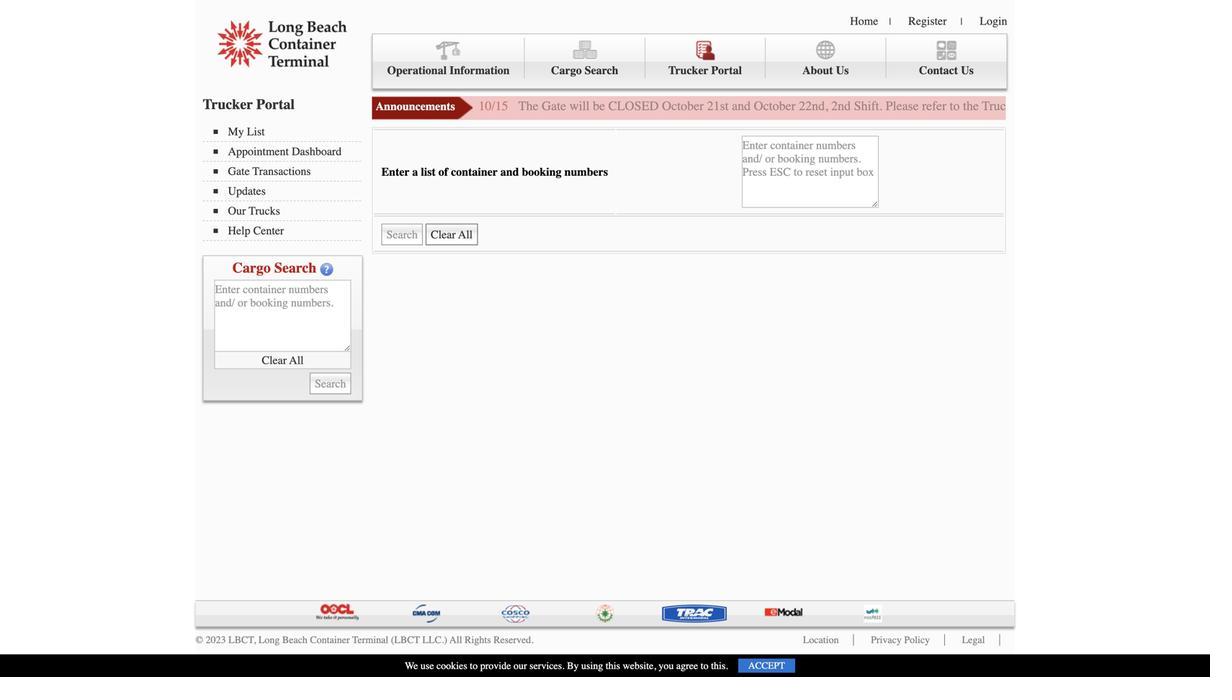 Task type: locate. For each thing, give the bounding box(es) containing it.
transactions
[[253, 165, 311, 178]]

1 horizontal spatial us
[[962, 64, 974, 77]]

portal
[[712, 64, 742, 77], [256, 96, 295, 113]]

0 horizontal spatial gate
[[228, 165, 250, 178]]

cargo up the will
[[551, 64, 582, 77]]

my list link
[[214, 125, 361, 138]]

0 vertical spatial menu bar
[[372, 34, 1008, 89]]

1 horizontal spatial all
[[450, 635, 462, 646]]

all
[[289, 354, 304, 367], [450, 635, 462, 646]]

0 horizontal spatial menu bar
[[203, 124, 369, 241]]

and left booking
[[501, 165, 519, 179]]

us right about
[[837, 64, 849, 77]]

1 vertical spatial portal
[[256, 96, 295, 113]]

center
[[253, 224, 284, 238]]

trucker up my
[[203, 96, 253, 113]]

1 horizontal spatial search
[[585, 64, 619, 77]]

menu bar
[[372, 34, 1008, 89], [203, 124, 369, 241]]

1 horizontal spatial trucker portal
[[669, 64, 742, 77]]

will
[[570, 99, 590, 114]]

2 | from the left
[[961, 16, 963, 27]]

dashboard
[[292, 145, 342, 158]]

gate
[[1189, 99, 1210, 114]]

use
[[421, 660, 434, 672]]

us right contact
[[962, 64, 974, 77]]

1 horizontal spatial cargo
[[551, 64, 582, 77]]

our trucks link
[[214, 204, 361, 218]]

1 vertical spatial all
[[450, 635, 462, 646]]

to left the the
[[950, 99, 960, 114]]

0 vertical spatial search
[[585, 64, 619, 77]]

long
[[259, 635, 280, 646]]

1 october from the left
[[663, 99, 704, 114]]

0 horizontal spatial all
[[289, 354, 304, 367]]

search
[[585, 64, 619, 77], [275, 260, 317, 276]]

trucker portal
[[669, 64, 742, 77], [203, 96, 295, 113]]

list
[[421, 165, 436, 179]]

| left login
[[961, 16, 963, 27]]

1 vertical spatial menu bar
[[203, 124, 369, 241]]

location
[[804, 635, 839, 646]]

1 vertical spatial trucker portal
[[203, 96, 295, 113]]

0 horizontal spatial cargo
[[233, 260, 271, 276]]

october left 22nd,
[[754, 99, 796, 114]]

1 vertical spatial search
[[275, 260, 317, 276]]

©
[[196, 635, 203, 646]]

portal up 21st
[[712, 64, 742, 77]]

1 vertical spatial cargo search
[[233, 260, 317, 276]]

and
[[732, 99, 751, 114], [501, 165, 519, 179]]

gate up updates
[[228, 165, 250, 178]]

2023
[[206, 635, 226, 646]]

be
[[593, 99, 606, 114]]

0 vertical spatial all
[[289, 354, 304, 367]]

login link
[[980, 14, 1008, 28]]

0 horizontal spatial october
[[663, 99, 704, 114]]

cargo down help
[[233, 260, 271, 276]]

search down help center link
[[275, 260, 317, 276]]

1 horizontal spatial menu bar
[[372, 34, 1008, 89]]

search up be
[[585, 64, 619, 77]]

my list appointment dashboard gate transactions updates our trucks help center
[[228, 125, 342, 238]]

None button
[[426, 224, 478, 245]]

1 vertical spatial cargo
[[233, 260, 271, 276]]

legal
[[963, 635, 986, 646]]

rights
[[465, 635, 491, 646]]

help center link
[[214, 224, 361, 238]]

beach
[[283, 635, 308, 646]]

to left this.
[[701, 660, 709, 672]]

privacy policy link
[[871, 635, 931, 646]]

0 vertical spatial and
[[732, 99, 751, 114]]

announcements
[[376, 100, 455, 113]]

for
[[1132, 99, 1147, 114]]

1 horizontal spatial cargo search
[[551, 64, 619, 77]]

trucker portal up 21st
[[669, 64, 742, 77]]

1 horizontal spatial october
[[754, 99, 796, 114]]

all inside button
[[289, 354, 304, 367]]

please
[[886, 99, 919, 114]]

about
[[803, 64, 834, 77]]

| right home
[[890, 16, 892, 27]]

0 horizontal spatial trucker
[[203, 96, 253, 113]]

further
[[1150, 99, 1185, 114]]

0 vertical spatial trucker
[[669, 64, 709, 77]]

trucker portal link
[[646, 38, 766, 79]]

october left 21st
[[663, 99, 704, 114]]

0 horizontal spatial us
[[837, 64, 849, 77]]

1 horizontal spatial |
[[961, 16, 963, 27]]

us for about us
[[837, 64, 849, 77]]

us for contact us
[[962, 64, 974, 77]]

us
[[837, 64, 849, 77], [962, 64, 974, 77]]

contact
[[920, 64, 959, 77]]

container
[[310, 635, 350, 646]]

cargo search up the will
[[551, 64, 619, 77]]

register
[[909, 14, 947, 28]]

2 us from the left
[[962, 64, 974, 77]]

cargo search
[[551, 64, 619, 77], [233, 260, 317, 276]]

1 horizontal spatial portal
[[712, 64, 742, 77]]

1 vertical spatial trucker
[[203, 96, 253, 113]]

0 horizontal spatial |
[[890, 16, 892, 27]]

privacy policy
[[871, 635, 931, 646]]

1 vertical spatial and
[[501, 165, 519, 179]]

1 horizontal spatial to
[[701, 660, 709, 672]]

0 vertical spatial cargo search
[[551, 64, 619, 77]]

trucker portal up list
[[203, 96, 295, 113]]

all right the clear
[[289, 354, 304, 367]]

portal up my list link
[[256, 96, 295, 113]]

enter
[[382, 165, 410, 179]]

about us link
[[766, 38, 887, 79]]

trucker up 21st
[[669, 64, 709, 77]]

operational information link
[[373, 38, 525, 79]]

to left 'provide'
[[470, 660, 478, 672]]

and right 21st
[[732, 99, 751, 114]]

0 horizontal spatial portal
[[256, 96, 295, 113]]

operational
[[387, 64, 447, 77]]

gate right truck
[[1016, 99, 1041, 114]]

to
[[950, 99, 960, 114], [470, 660, 478, 672], [701, 660, 709, 672]]

gate right the
[[542, 99, 567, 114]]

2 horizontal spatial to
[[950, 99, 960, 114]]

None submit
[[382, 224, 423, 245], [310, 373, 351, 395], [382, 224, 423, 245], [310, 373, 351, 395]]

about us
[[803, 64, 849, 77]]

0 vertical spatial portal
[[712, 64, 742, 77]]

gate
[[542, 99, 567, 114], [1016, 99, 1041, 114], [228, 165, 250, 178]]

0 vertical spatial trucker portal
[[669, 64, 742, 77]]

cargo search down center
[[233, 260, 317, 276]]

0 horizontal spatial cargo search
[[233, 260, 317, 276]]

trucker
[[669, 64, 709, 77], [203, 96, 253, 113]]

1 horizontal spatial and
[[732, 99, 751, 114]]

1 | from the left
[[890, 16, 892, 27]]

cargo
[[551, 64, 582, 77], [233, 260, 271, 276]]

my
[[228, 125, 244, 138]]

lbct,
[[229, 635, 256, 646]]

all right llc.)
[[450, 635, 462, 646]]

1 us from the left
[[837, 64, 849, 77]]

1 horizontal spatial gate
[[542, 99, 567, 114]]

0 vertical spatial cargo
[[551, 64, 582, 77]]

october
[[663, 99, 704, 114], [754, 99, 796, 114]]



Task type: describe. For each thing, give the bounding box(es) containing it.
we use cookies to provide our services. by using this website, you agree to this.
[[405, 660, 729, 672]]

by
[[567, 660, 579, 672]]

website,
[[623, 660, 657, 672]]

operational information
[[387, 64, 510, 77]]

(lbct
[[391, 635, 420, 646]]

agree
[[677, 660, 699, 672]]

clear all
[[262, 354, 304, 367]]

contact us
[[920, 64, 974, 77]]

10/15
[[479, 99, 509, 114]]

our
[[514, 660, 527, 672]]

this
[[606, 660, 621, 672]]

enter a list of container and booking numbers
[[382, 165, 608, 179]]

truck
[[983, 99, 1013, 114]]

2nd
[[832, 99, 851, 114]]

refer
[[923, 99, 947, 114]]

you
[[659, 660, 674, 672]]

policy
[[905, 635, 931, 646]]

legal link
[[963, 635, 986, 646]]

numbers
[[565, 165, 608, 179]]

services.
[[530, 660, 565, 672]]

home
[[851, 14, 879, 28]]

clear all button
[[214, 352, 351, 369]]

login
[[980, 14, 1008, 28]]

updates
[[228, 185, 266, 198]]

2 october from the left
[[754, 99, 796, 114]]

menu bar containing operational information
[[372, 34, 1008, 89]]

accept
[[749, 661, 786, 672]]

0 horizontal spatial and
[[501, 165, 519, 179]]

closed
[[609, 99, 659, 114]]

help
[[228, 224, 251, 238]]

menu bar containing my list
[[203, 124, 369, 241]]

our
[[228, 204, 246, 218]]

Enter container numbers and/ or booking numbers.  text field
[[214, 280, 351, 352]]

21st
[[708, 99, 729, 114]]

the
[[964, 99, 980, 114]]

this.
[[711, 660, 729, 672]]

cargo search link
[[525, 38, 646, 79]]

2 horizontal spatial gate
[[1016, 99, 1041, 114]]

contact us link
[[887, 38, 1007, 79]]

terminal
[[352, 635, 389, 646]]

appointment
[[228, 145, 289, 158]]

reserved.
[[494, 635, 534, 646]]

0 horizontal spatial trucker portal
[[203, 96, 295, 113]]

provide
[[481, 660, 511, 672]]

web
[[1079, 99, 1101, 114]]

cookies
[[437, 660, 468, 672]]

using
[[582, 660, 604, 672]]

gate transactions link
[[214, 165, 361, 178]]

cargo inside "cargo search" link
[[551, 64, 582, 77]]

home link
[[851, 14, 879, 28]]

llc.)
[[423, 635, 448, 646]]

privacy
[[871, 635, 902, 646]]

portal inside "trucker portal" link
[[712, 64, 742, 77]]

search inside "cargo search" link
[[585, 64, 619, 77]]

Enter container numbers and/ or booking numbers. Press ESC to reset input box text field
[[742, 136, 879, 208]]

of
[[439, 165, 448, 179]]

updates link
[[214, 185, 361, 198]]

a
[[413, 165, 418, 179]]

22nd,
[[799, 99, 829, 114]]

the
[[519, 99, 539, 114]]

0 horizontal spatial search
[[275, 260, 317, 276]]

trucks
[[249, 204, 280, 218]]

booking
[[522, 165, 562, 179]]

appointment dashboard link
[[214, 145, 361, 158]]

0 horizontal spatial to
[[470, 660, 478, 672]]

gate inside my list appointment dashboard gate transactions updates our trucks help center
[[228, 165, 250, 178]]

10/15 the gate will be closed october 21st and october 22nd, 2nd shift. please refer to the truck gate hours web page for further gate 
[[479, 99, 1211, 114]]

1 horizontal spatial trucker
[[669, 64, 709, 77]]

hours
[[1044, 99, 1076, 114]]

clear
[[262, 354, 287, 367]]

information
[[450, 64, 510, 77]]

page
[[1104, 99, 1128, 114]]

accept button
[[739, 659, 796, 673]]

we
[[405, 660, 418, 672]]

container
[[451, 165, 498, 179]]

location link
[[804, 635, 839, 646]]

shift.
[[855, 99, 883, 114]]

© 2023 lbct, long beach container terminal (lbct llc.) all rights reserved.
[[196, 635, 534, 646]]

register link
[[909, 14, 947, 28]]



